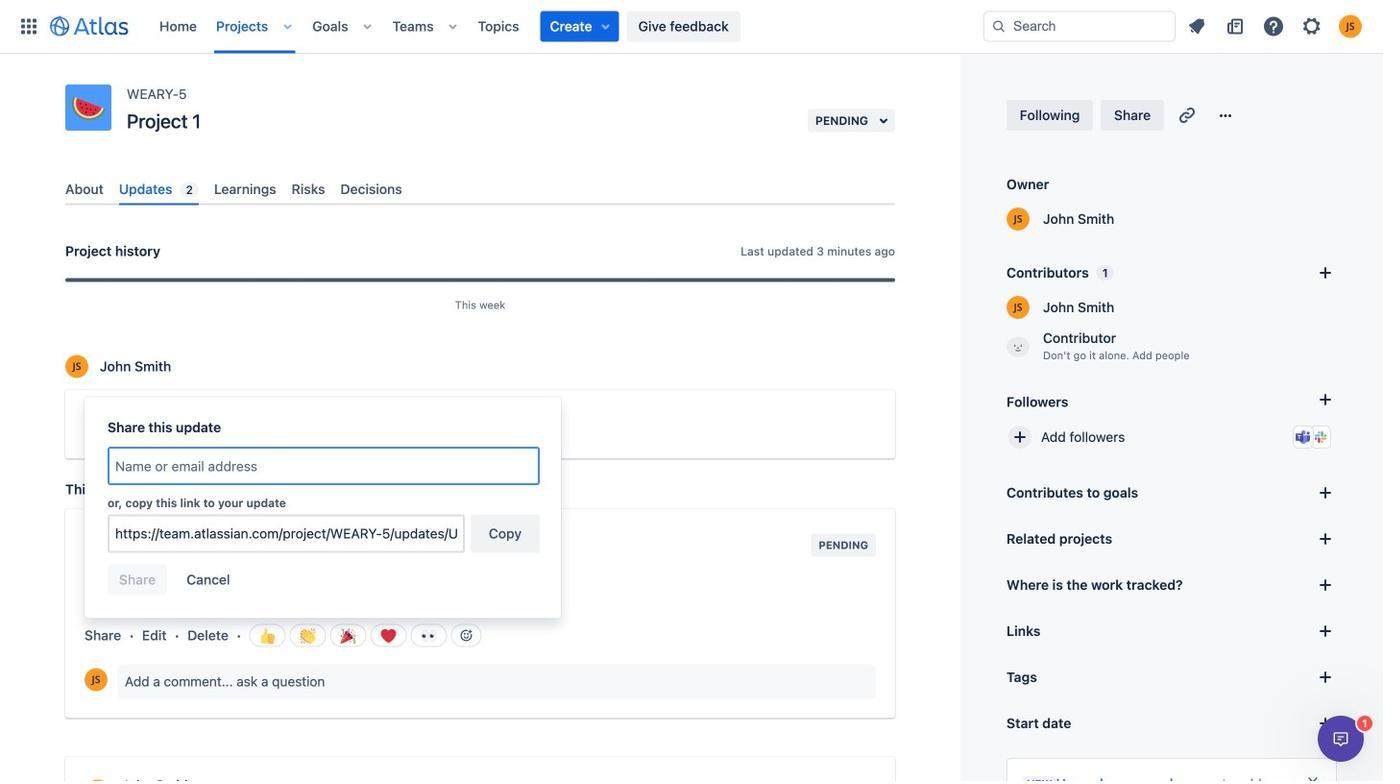 Task type: describe. For each thing, give the bounding box(es) containing it.
close banner image
[[1306, 774, 1321, 781]]

add work tracking links image
[[1314, 574, 1337, 597]]

msteams logo showing  channels are connected to this project image
[[1296, 429, 1311, 445]]

top element
[[12, 0, 984, 53]]

:tada: image
[[341, 628, 356, 644]]

add team or contributors image
[[1314, 261, 1337, 284]]

add link image
[[1314, 620, 1337, 643]]

add tag image
[[1314, 666, 1337, 689]]

add follower image
[[1009, 426, 1032, 449]]

account image
[[1339, 15, 1362, 38]]

:tada: image
[[341, 628, 356, 644]]

add related project image
[[1314, 527, 1337, 550]]

search image
[[991, 19, 1007, 34]]



Task type: vqa. For each thing, say whether or not it's contained in the screenshot.
'List Formating' group
no



Task type: locate. For each thing, give the bounding box(es) containing it.
:eyes: image
[[421, 628, 437, 644], [421, 628, 437, 644]]

add reaction image
[[459, 628, 474, 643]]

set start date image
[[1314, 712, 1337, 735]]

Main content area, start typing to enter text. text field
[[88, 413, 872, 443]]

Name or email address field
[[110, 449, 538, 483]]

Search field
[[984, 11, 1176, 42]]

help image
[[1262, 15, 1285, 38]]

add a follower image
[[1314, 388, 1337, 411]]

tab list
[[58, 173, 903, 205]]

add goals image
[[1314, 481, 1337, 504]]

:clap: image
[[300, 628, 316, 644]]

:thumbsup: image
[[260, 628, 275, 644], [260, 628, 275, 644]]

banner
[[0, 0, 1383, 54]]

None field
[[110, 516, 463, 551]]

switch to... image
[[17, 15, 40, 38]]

None search field
[[984, 11, 1176, 42]]

dialog
[[1318, 716, 1364, 762]]

slack logo showing nan channels are connected to this project image
[[1313, 429, 1329, 445]]

settings image
[[1301, 15, 1324, 38]]

notifications image
[[1185, 15, 1209, 38]]

:heart: image
[[381, 628, 396, 644], [381, 628, 396, 644]]

:clap: image
[[300, 628, 316, 644]]



